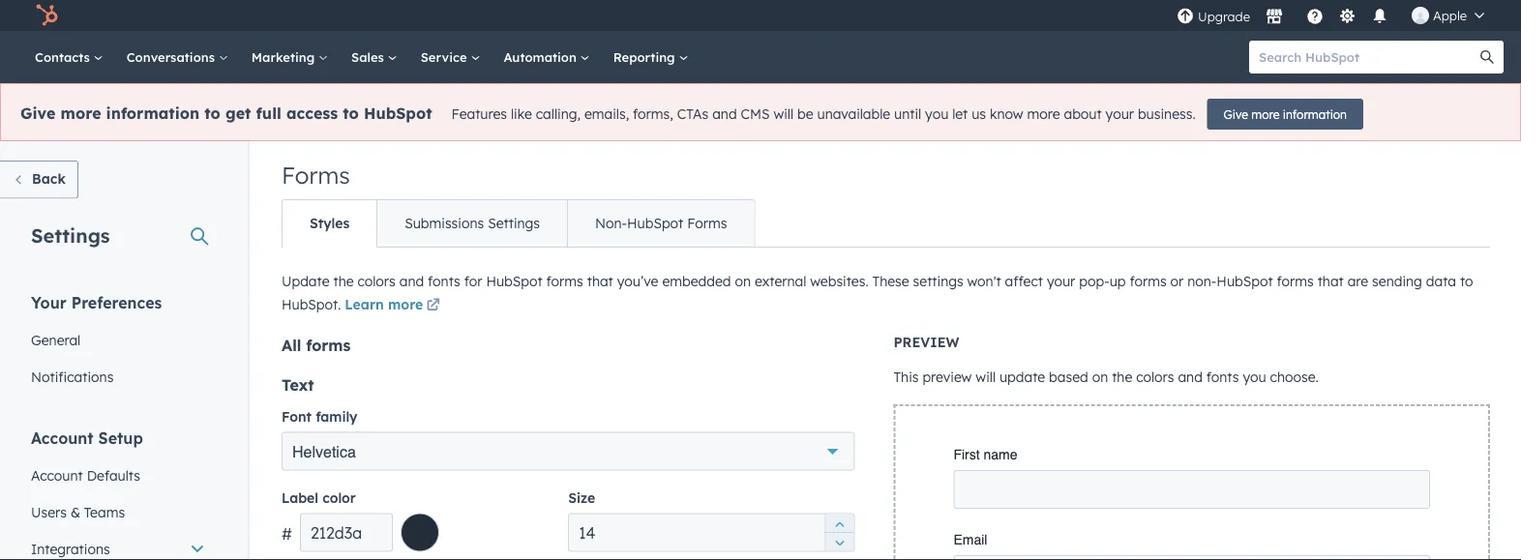 Task type: locate. For each thing, give the bounding box(es) containing it.
on right based at the right bottom of the page
[[1093, 369, 1109, 386]]

0 horizontal spatial will
[[774, 106, 794, 123]]

1 vertical spatial will
[[976, 369, 996, 386]]

about
[[1064, 106, 1102, 123]]

your inside update the colors and fonts for hubspot forms that you've embedded on external websites. these settings won't affect your pop-up forms or non-hubspot forms that are sending data to hubspot.
[[1047, 273, 1076, 290]]

hubspot image
[[35, 4, 58, 27]]

more for learn more
[[388, 296, 423, 313]]

family
[[316, 408, 358, 425]]

label
[[282, 489, 319, 506]]

will left update
[[976, 369, 996, 386]]

and down non-
[[1179, 369, 1203, 386]]

you left let
[[926, 106, 949, 123]]

marketplaces image
[[1266, 9, 1284, 26]]

1 horizontal spatial forms
[[688, 215, 728, 232]]

0 horizontal spatial fonts
[[428, 273, 461, 290]]

font
[[282, 408, 312, 425]]

settings link
[[1336, 5, 1360, 26]]

on left external
[[735, 273, 751, 290]]

your left pop-
[[1047, 273, 1076, 290]]

forms
[[282, 161, 350, 190], [688, 215, 728, 232]]

fonts
[[428, 273, 461, 290], [1207, 369, 1240, 386]]

hubspot.
[[282, 296, 341, 313]]

contacts
[[35, 49, 94, 65]]

0 horizontal spatial that
[[587, 273, 614, 290]]

fonts left choose.
[[1207, 369, 1240, 386]]

account setup
[[31, 428, 143, 448]]

your for pop-
[[1047, 273, 1076, 290]]

link opens in a new window image
[[427, 295, 440, 318], [427, 300, 440, 313]]

account defaults
[[31, 467, 140, 484]]

1 horizontal spatial and
[[713, 106, 737, 123]]

give
[[20, 104, 56, 123], [1224, 107, 1249, 122]]

1 horizontal spatial the
[[1113, 369, 1133, 386]]

group
[[825, 514, 854, 552]]

0 horizontal spatial to
[[205, 104, 221, 123]]

1 horizontal spatial that
[[1318, 273, 1345, 290]]

this preview will update based on the colors and fonts you choose.
[[894, 369, 1319, 386]]

2 horizontal spatial and
[[1179, 369, 1203, 386]]

0 horizontal spatial and
[[400, 273, 424, 290]]

submissions
[[405, 215, 484, 232]]

us
[[972, 106, 987, 123]]

notifications button
[[1364, 0, 1397, 31]]

fonts inside update the colors and fonts for hubspot forms that you've embedded on external websites. these settings won't affect your pop-up forms or non-hubspot forms that are sending data to hubspot.
[[428, 273, 461, 290]]

information down search hubspot search field
[[1284, 107, 1348, 122]]

access
[[287, 104, 338, 123]]

0 horizontal spatial your
[[1047, 273, 1076, 290]]

account up account defaults
[[31, 428, 94, 448]]

color
[[323, 489, 356, 506]]

your preferences element
[[19, 292, 217, 395]]

these
[[873, 273, 910, 290]]

help image
[[1307, 9, 1324, 26]]

upgrade
[[1199, 9, 1251, 25]]

your
[[1106, 106, 1135, 123], [1047, 273, 1076, 290]]

update the colors and fonts for hubspot forms that you've embedded on external websites. these settings won't affect your pop-up forms or non-hubspot forms that are sending data to hubspot.
[[282, 273, 1474, 313]]

more for give more information to get full access to hubspot
[[61, 104, 101, 123]]

0 vertical spatial colors
[[358, 273, 396, 290]]

features
[[452, 106, 507, 123]]

conversations link
[[115, 31, 240, 83]]

settings right submissions
[[488, 215, 540, 232]]

the
[[333, 273, 354, 290], [1113, 369, 1133, 386]]

account defaults link
[[19, 457, 217, 494]]

business.
[[1138, 106, 1196, 123]]

and left cms at the top of page
[[713, 106, 737, 123]]

to right data
[[1461, 273, 1474, 290]]

1 vertical spatial the
[[1113, 369, 1133, 386]]

users
[[31, 504, 67, 521]]

sales link
[[340, 31, 409, 83]]

2 horizontal spatial to
[[1461, 273, 1474, 290]]

0 vertical spatial and
[[713, 106, 737, 123]]

the right based at the right bottom of the page
[[1113, 369, 1133, 386]]

forms up styles
[[282, 161, 350, 190]]

this
[[894, 369, 919, 386]]

colors up learn more
[[358, 273, 396, 290]]

apple
[[1434, 7, 1468, 23]]

1 horizontal spatial information
[[1284, 107, 1348, 122]]

hubspot right or
[[1217, 273, 1274, 290]]

0 horizontal spatial on
[[735, 273, 751, 290]]

colors inside update the colors and fonts for hubspot forms that you've embedded on external websites. these settings won't affect your pop-up forms or non-hubspot forms that are sending data to hubspot.
[[358, 273, 396, 290]]

1 vertical spatial account
[[31, 467, 83, 484]]

to right access
[[343, 104, 359, 123]]

settings
[[488, 215, 540, 232], [31, 223, 110, 247]]

menu
[[1175, 0, 1499, 31]]

settings down back
[[31, 223, 110, 247]]

forms right all
[[306, 335, 351, 355]]

full
[[256, 104, 282, 123]]

you
[[926, 106, 949, 123], [1244, 369, 1267, 386]]

that
[[587, 273, 614, 290], [1318, 273, 1345, 290]]

apple button
[[1401, 0, 1497, 31]]

give for give more information to get full access to hubspot
[[20, 104, 56, 123]]

0 horizontal spatial information
[[106, 104, 200, 123]]

the up learn
[[333, 273, 354, 290]]

0 horizontal spatial give
[[20, 104, 56, 123]]

service link
[[409, 31, 492, 83]]

account up users
[[31, 467, 83, 484]]

1 vertical spatial forms
[[688, 215, 728, 232]]

preview
[[923, 369, 972, 386]]

won't
[[968, 273, 1002, 290]]

update
[[282, 273, 330, 290]]

0 vertical spatial your
[[1106, 106, 1135, 123]]

0 horizontal spatial colors
[[358, 273, 396, 290]]

websites.
[[811, 273, 869, 290]]

1 vertical spatial your
[[1047, 273, 1076, 290]]

and inside update the colors and fonts for hubspot forms that you've embedded on external websites. these settings won't affect your pop-up forms or non-hubspot forms that are sending data to hubspot.
[[400, 273, 424, 290]]

and up learn more link
[[400, 273, 424, 290]]

first name
[[954, 447, 1018, 463]]

your
[[31, 293, 67, 312]]

2 account from the top
[[31, 467, 83, 484]]

forms
[[547, 273, 584, 290], [1130, 273, 1167, 290], [1277, 273, 1314, 290], [306, 335, 351, 355]]

to inside update the colors and fonts for hubspot forms that you've embedded on external websites. these settings won't affect your pop-up forms or non-hubspot forms that are sending data to hubspot.
[[1461, 273, 1474, 290]]

setup
[[98, 428, 143, 448]]

teams
[[84, 504, 125, 521]]

1 horizontal spatial your
[[1106, 106, 1135, 123]]

1 horizontal spatial you
[[1244, 369, 1267, 386]]

0 horizontal spatial the
[[333, 273, 354, 290]]

1 horizontal spatial to
[[343, 104, 359, 123]]

notifications link
[[19, 359, 217, 395]]

back
[[32, 170, 66, 187]]

forms left are
[[1277, 273, 1314, 290]]

settings
[[914, 273, 964, 290]]

all forms
[[282, 335, 351, 355]]

upgrade image
[[1177, 8, 1195, 26]]

your right about
[[1106, 106, 1135, 123]]

all
[[282, 335, 301, 355]]

hubspot up you've
[[627, 215, 684, 232]]

1 horizontal spatial settings
[[488, 215, 540, 232]]

reporting
[[614, 49, 679, 65]]

marketing link
[[240, 31, 340, 83]]

unavailable
[[818, 106, 891, 123]]

navigation
[[282, 199, 756, 248]]

1 vertical spatial and
[[400, 273, 424, 290]]

hubspot right the for
[[486, 273, 543, 290]]

that left you've
[[587, 273, 614, 290]]

0 horizontal spatial forms
[[282, 161, 350, 190]]

account inside account defaults link
[[31, 467, 83, 484]]

give right the business.
[[1224, 107, 1249, 122]]

0 horizontal spatial you
[[926, 106, 949, 123]]

Size text field
[[569, 514, 855, 552]]

0 vertical spatial the
[[333, 273, 354, 290]]

help button
[[1299, 0, 1332, 31]]

that left are
[[1318, 273, 1345, 290]]

on
[[735, 273, 751, 290], [1093, 369, 1109, 386]]

1 vertical spatial you
[[1244, 369, 1267, 386]]

for
[[464, 273, 483, 290]]

be
[[798, 106, 814, 123]]

give down contacts
[[20, 104, 56, 123]]

your for business.
[[1106, 106, 1135, 123]]

1 horizontal spatial fonts
[[1207, 369, 1240, 386]]

back link
[[0, 161, 78, 199]]

colors right based at the right bottom of the page
[[1137, 369, 1175, 386]]

&
[[71, 504, 80, 521]]

will left be
[[774, 106, 794, 123]]

0 vertical spatial on
[[735, 273, 751, 290]]

0 vertical spatial you
[[926, 106, 949, 123]]

account setup element
[[19, 427, 217, 561]]

to left get
[[205, 104, 221, 123]]

size
[[569, 489, 596, 506]]

like
[[511, 106, 532, 123]]

2 link opens in a new window image from the top
[[427, 300, 440, 313]]

0 vertical spatial account
[[31, 428, 94, 448]]

the inside update the colors and fonts for hubspot forms that you've embedded on external websites. these settings won't affect your pop-up forms or non-hubspot forms that are sending data to hubspot.
[[333, 273, 354, 290]]

1 horizontal spatial on
[[1093, 369, 1109, 386]]

styles link
[[283, 200, 377, 247]]

information for give more information
[[1284, 107, 1348, 122]]

helvetica
[[292, 443, 356, 461]]

2 that from the left
[[1318, 273, 1345, 290]]

Search HubSpot search field
[[1250, 41, 1487, 74]]

1 horizontal spatial give
[[1224, 107, 1249, 122]]

0 horizontal spatial settings
[[31, 223, 110, 247]]

forms up embedded
[[688, 215, 728, 232]]

1 horizontal spatial colors
[[1137, 369, 1175, 386]]

forms left or
[[1130, 273, 1167, 290]]

0 vertical spatial fonts
[[428, 273, 461, 290]]

information
[[106, 104, 200, 123], [1284, 107, 1348, 122]]

notifications
[[31, 368, 114, 385]]

1 account from the top
[[31, 428, 94, 448]]

more
[[61, 104, 101, 123], [1028, 106, 1061, 123], [1252, 107, 1280, 122], [388, 296, 423, 313]]

you left choose.
[[1244, 369, 1267, 386]]

affect
[[1005, 273, 1044, 290]]

forms inside non-hubspot forms link
[[688, 215, 728, 232]]

information down conversations
[[106, 104, 200, 123]]

hubspot down sales 'link' at the left of page
[[364, 104, 432, 123]]

fonts left the for
[[428, 273, 461, 290]]



Task type: describe. For each thing, give the bounding box(es) containing it.
or
[[1171, 273, 1184, 290]]

forms,
[[633, 106, 674, 123]]

learn
[[345, 296, 384, 313]]

navigation containing styles
[[282, 199, 756, 248]]

data
[[1427, 273, 1457, 290]]

contacts link
[[23, 31, 115, 83]]

font family
[[282, 408, 358, 425]]

0 vertical spatial will
[[774, 106, 794, 123]]

Label color text field
[[300, 514, 393, 552]]

hubspot inside navigation
[[627, 215, 684, 232]]

Email text field
[[954, 556, 1431, 561]]

give for give more information
[[1224, 107, 1249, 122]]

label color
[[282, 489, 356, 506]]

1 vertical spatial fonts
[[1207, 369, 1240, 386]]

notifications image
[[1372, 9, 1389, 26]]

give more information
[[1224, 107, 1348, 122]]

First name text field
[[954, 471, 1431, 509]]

forms left you've
[[547, 273, 584, 290]]

1 that from the left
[[587, 273, 614, 290]]

learn more link
[[345, 295, 444, 318]]

search button
[[1472, 41, 1505, 74]]

settings image
[[1339, 8, 1357, 26]]

sales
[[351, 49, 388, 65]]

are
[[1348, 273, 1369, 290]]

#
[[282, 524, 292, 544]]

email
[[954, 532, 988, 548]]

search image
[[1481, 50, 1495, 64]]

submissions settings
[[405, 215, 540, 232]]

1 vertical spatial colors
[[1137, 369, 1175, 386]]

marketplaces button
[[1255, 0, 1295, 31]]

emails,
[[585, 106, 629, 123]]

integrations button
[[19, 531, 217, 561]]

pop-
[[1080, 273, 1110, 290]]

users & teams
[[31, 504, 125, 521]]

preview
[[894, 334, 960, 350]]

non-hubspot forms
[[595, 215, 728, 232]]

up
[[1110, 273, 1126, 290]]

submissions settings link
[[377, 200, 567, 247]]

get
[[226, 104, 251, 123]]

based
[[1050, 369, 1089, 386]]

non-
[[1188, 273, 1217, 290]]

your preferences
[[31, 293, 162, 312]]

2 vertical spatial and
[[1179, 369, 1203, 386]]

users & teams link
[[19, 494, 217, 531]]

text
[[282, 375, 314, 395]]

account for account defaults
[[31, 467, 83, 484]]

reporting link
[[602, 31, 700, 83]]

sending
[[1373, 273, 1423, 290]]

more for give more information
[[1252, 107, 1280, 122]]

1 vertical spatial on
[[1093, 369, 1109, 386]]

give more information to get full access to hubspot
[[20, 104, 432, 123]]

calling,
[[536, 106, 581, 123]]

choose.
[[1271, 369, 1319, 386]]

non-hubspot forms link
[[567, 200, 755, 247]]

conversations
[[127, 49, 219, 65]]

bob builder image
[[1413, 7, 1430, 24]]

learn more
[[345, 296, 423, 313]]

automation link
[[492, 31, 602, 83]]

1 horizontal spatial will
[[976, 369, 996, 386]]

service
[[421, 49, 471, 65]]

on inside update the colors and fonts for hubspot forms that you've embedded on external websites. these settings won't affect your pop-up forms or non-hubspot forms that are sending data to hubspot.
[[735, 273, 751, 290]]

helvetica button
[[282, 432, 855, 471]]

name
[[984, 447, 1018, 463]]

let
[[953, 106, 968, 123]]

external
[[755, 273, 807, 290]]

1 link opens in a new window image from the top
[[427, 295, 440, 318]]

ctas
[[677, 106, 709, 123]]

defaults
[[87, 467, 140, 484]]

give more information link
[[1208, 99, 1364, 130]]

menu containing apple
[[1175, 0, 1499, 31]]

embedded
[[663, 273, 731, 290]]

automation
[[504, 49, 581, 65]]

account for account setup
[[31, 428, 94, 448]]

general link
[[19, 322, 217, 359]]

know
[[990, 106, 1024, 123]]

0 vertical spatial forms
[[282, 161, 350, 190]]

until
[[895, 106, 922, 123]]

settings inside submissions settings link
[[488, 215, 540, 232]]

update
[[1000, 369, 1046, 386]]

cms
[[741, 106, 770, 123]]

integrations
[[31, 541, 110, 558]]

non-
[[595, 215, 627, 232]]

information for give more information to get full access to hubspot
[[106, 104, 200, 123]]

marketing
[[252, 49, 319, 65]]

general
[[31, 332, 81, 349]]

hubspot link
[[23, 4, 73, 27]]

link opens in a new window image inside learn more link
[[427, 300, 440, 313]]

preferences
[[71, 293, 162, 312]]

styles
[[310, 215, 350, 232]]

you've
[[617, 273, 659, 290]]



Task type: vqa. For each thing, say whether or not it's contained in the screenshot.
looking
no



